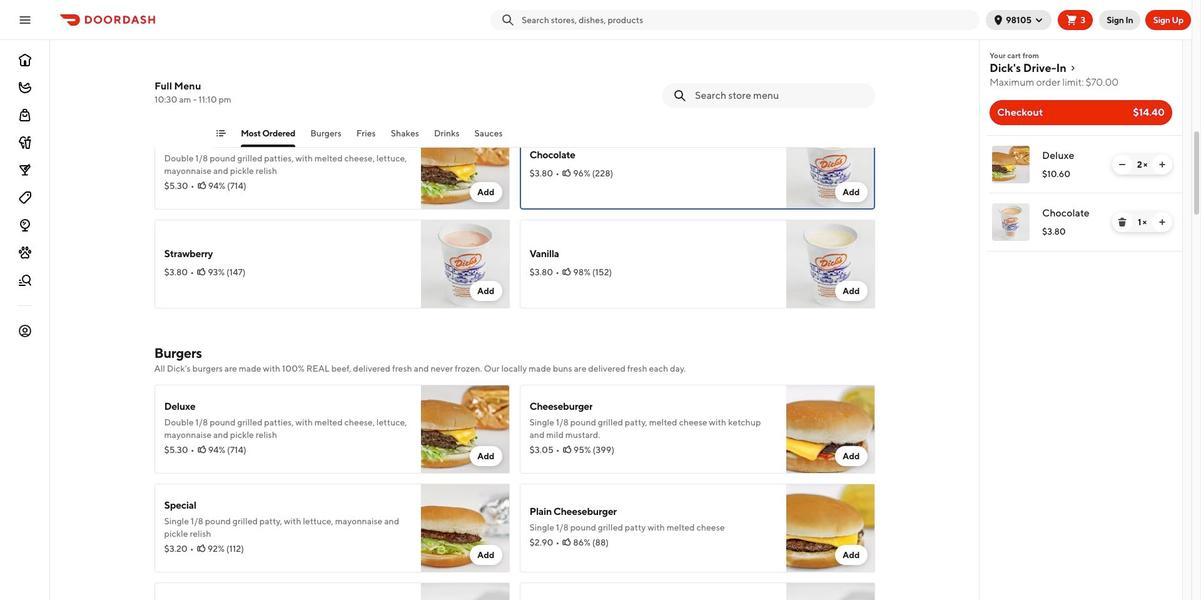 Task type: describe. For each thing, give the bounding box(es) containing it.
plain cheeseburger image
[[786, 484, 875, 572]]

vanilla image
[[786, 220, 875, 308]]

0 horizontal spatial chocolate image
[[786, 121, 875, 210]]

regular hamburger image
[[421, 583, 510, 600]]

add one to cart image for remove one from cart image
[[1158, 160, 1168, 170]]

1 horizontal spatial chocolate image
[[992, 203, 1030, 241]]

Item Search search field
[[695, 89, 865, 103]]

deluxe image for plain cheeseburger image
[[421, 385, 510, 474]]



Task type: locate. For each thing, give the bounding box(es) containing it.
deluxe image for vanilla image
[[421, 121, 510, 210]]

strawberry image
[[421, 220, 510, 308]]

special image
[[421, 484, 510, 572]]

1 add one to cart image from the top
[[1158, 160, 1168, 170]]

add one to cart image right remove one from cart image
[[1158, 160, 1168, 170]]

1 vertical spatial add one to cart image
[[1158, 217, 1168, 227]]

deluxe image
[[421, 121, 510, 210], [992, 146, 1030, 183], [421, 385, 510, 474]]

chocolate image
[[786, 121, 875, 210], [992, 203, 1030, 241]]

Store search: begin typing to search for stores available on DoorDash text field
[[522, 13, 975, 26]]

remove one from cart image
[[1117, 160, 1127, 170]]

plain hamburger image
[[786, 583, 875, 600]]

0 vertical spatial add one to cart image
[[1158, 160, 1168, 170]]

add one to cart image for remove item from cart icon
[[1158, 217, 1168, 227]]

open menu image
[[18, 12, 33, 27]]

list
[[980, 135, 1183, 252]]

show menu categories image
[[216, 128, 226, 138]]

add one to cart image
[[1158, 160, 1168, 170], [1158, 217, 1168, 227]]

cheeseburger image
[[786, 385, 875, 474]]

2 add one to cart image from the top
[[1158, 217, 1168, 227]]

remove item from cart image
[[1117, 217, 1127, 227]]

add one to cart image right remove item from cart icon
[[1158, 217, 1168, 227]]



Task type: vqa. For each thing, say whether or not it's contained in the screenshot.
Chocolate image
yes



